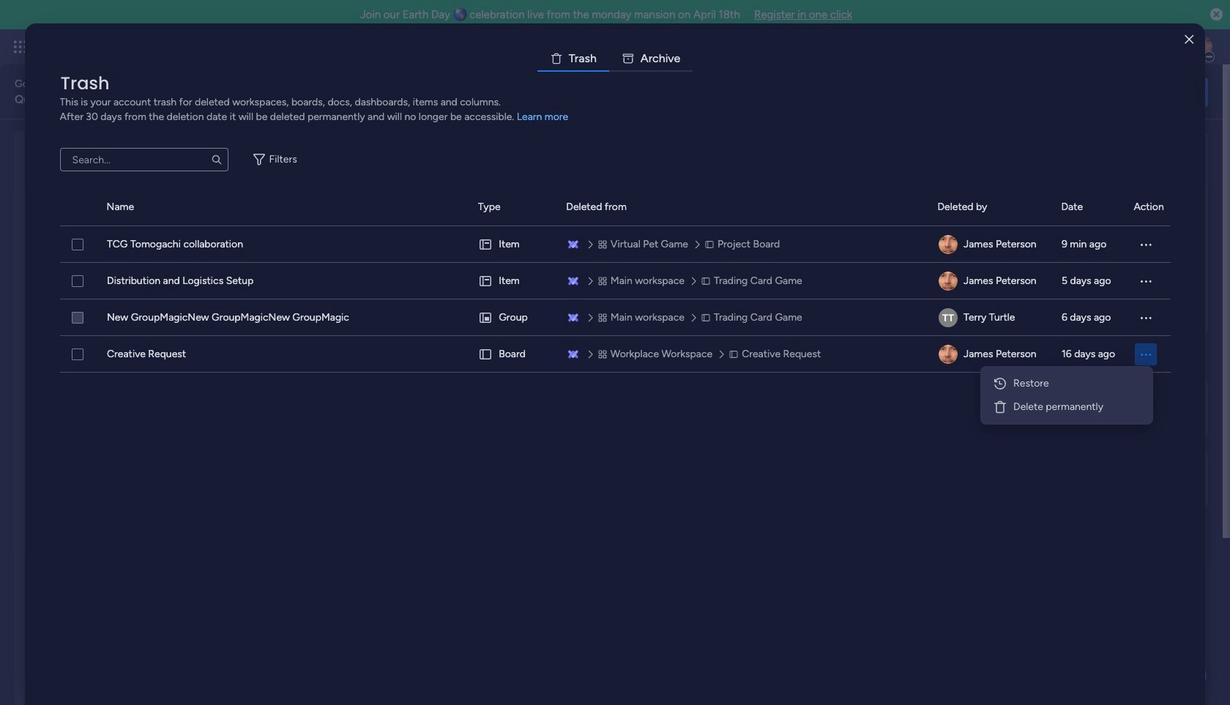 Task type: locate. For each thing, give the bounding box(es) containing it.
3 component image from the left
[[735, 320, 748, 333]]

5 column header from the left
[[938, 189, 1044, 226]]

james peterson image
[[939, 235, 958, 254], [939, 345, 958, 364]]

None search field
[[60, 148, 228, 171]]

restore image
[[993, 377, 1008, 391]]

0 vertical spatial james peterson image
[[939, 235, 958, 254]]

add to favorites image for 1st public board image from right
[[685, 297, 700, 312]]

0 horizontal spatial james peterson image
[[939, 272, 958, 291]]

0 horizontal spatial public board image
[[51, 297, 67, 313]]

getting started element
[[989, 379, 1209, 438]]

1 image
[[1014, 30, 1027, 47]]

row
[[60, 226, 1171, 263], [60, 263, 1171, 300], [60, 300, 1171, 336], [60, 336, 1171, 373]]

2 add to favorites image from the left
[[914, 297, 928, 312]]

1 vertical spatial james peterson image
[[939, 345, 958, 364]]

0 horizontal spatial public board image
[[279, 297, 295, 313]]

0 horizontal spatial component image
[[279, 320, 292, 333]]

add to favorites image
[[229, 297, 244, 312], [914, 297, 928, 312]]

1 add to favorites image from the left
[[457, 297, 472, 312]]

james peterson image
[[1190, 35, 1213, 59], [939, 272, 958, 291]]

0 vertical spatial menu image
[[1139, 274, 1154, 289]]

0 vertical spatial menu image
[[1139, 237, 1154, 252]]

1 james peterson image from the top
[[939, 235, 958, 254]]

4 column header from the left
[[567, 189, 921, 226]]

delete permanently image
[[993, 400, 1008, 415]]

3 row from the top
[[60, 300, 1171, 336]]

0 vertical spatial james peterson image
[[1190, 35, 1213, 59]]

1 horizontal spatial james peterson image
[[1190, 35, 1213, 59]]

1 column header from the left
[[60, 189, 89, 226]]

templates image image
[[1002, 140, 1196, 241]]

1 row from the top
[[60, 226, 1171, 263]]

2 public board image from the left
[[507, 297, 523, 313]]

select product image
[[13, 40, 28, 54]]

add to favorites image
[[457, 297, 472, 312], [685, 297, 700, 312]]

2 component image from the left
[[507, 320, 520, 333]]

2 column header from the left
[[107, 189, 461, 226]]

2 add to favorites image from the left
[[685, 297, 700, 312]]

menu image
[[1139, 274, 1154, 289], [1139, 348, 1153, 362]]

row group
[[60, 189, 1171, 226]]

menu item up delete permanently image
[[987, 372, 1148, 396]]

public board image
[[51, 297, 67, 313], [735, 297, 751, 313]]

0 horizontal spatial add to favorites image
[[229, 297, 244, 312]]

menu menu
[[987, 372, 1148, 419]]

menu item
[[987, 372, 1148, 396], [987, 396, 1148, 419]]

search image
[[211, 154, 222, 166]]

2 public board image from the left
[[735, 297, 751, 313]]

component image
[[279, 320, 292, 333], [507, 320, 520, 333], [735, 320, 748, 333]]

1 vertical spatial james peterson image
[[939, 272, 958, 291]]

1 horizontal spatial add to favorites image
[[685, 297, 700, 312]]

menu item down restore "icon" at the right of the page
[[987, 396, 1148, 419]]

public board image for 1st add to favorites icon
[[51, 297, 67, 313]]

table
[[60, 189, 1171, 682]]

6 column header from the left
[[1062, 189, 1117, 226]]

1 horizontal spatial component image
[[507, 320, 520, 333]]

7 column header from the left
[[1134, 189, 1171, 226]]

1 vertical spatial menu image
[[1139, 311, 1154, 325]]

1 vertical spatial menu image
[[1139, 348, 1153, 362]]

menu image
[[1139, 237, 1154, 252], [1139, 311, 1154, 325]]

2 horizontal spatial component image
[[735, 320, 748, 333]]

0 horizontal spatial add to favorites image
[[457, 297, 472, 312]]

Search for items in the recycle bin search field
[[60, 148, 228, 171]]

column header
[[60, 189, 89, 226], [107, 189, 461, 226], [478, 189, 549, 226], [567, 189, 921, 226], [938, 189, 1044, 226], [1062, 189, 1117, 226], [1134, 189, 1171, 226]]

1 component image from the left
[[279, 320, 292, 333]]

public board image
[[279, 297, 295, 313], [507, 297, 523, 313]]

1 public board image from the left
[[51, 297, 67, 313]]

1 horizontal spatial public board image
[[735, 297, 751, 313]]

cell
[[478, 226, 549, 263], [938, 226, 1044, 263], [478, 263, 549, 300], [938, 263, 1044, 300], [478, 300, 549, 336], [938, 300, 1044, 336], [478, 336, 549, 373], [938, 336, 1044, 373], [1135, 336, 1171, 373]]

1 horizontal spatial add to favorites image
[[914, 297, 928, 312]]

1 horizontal spatial public board image
[[507, 297, 523, 313]]



Task type: describe. For each thing, give the bounding box(es) containing it.
4 row from the top
[[60, 336, 1171, 373]]

1 public board image from the left
[[279, 297, 295, 313]]

2 james peterson image from the top
[[939, 345, 958, 364]]

component image for 1st public board image from right
[[507, 320, 520, 333]]

1 menu item from the top
[[987, 372, 1148, 396]]

3 column header from the left
[[478, 189, 549, 226]]

2 menu item from the top
[[987, 396, 1148, 419]]

close image
[[1186, 34, 1194, 45]]

2 row from the top
[[60, 263, 1171, 300]]

1 menu image from the top
[[1139, 237, 1154, 252]]

help center element
[[989, 449, 1209, 508]]

1 add to favorites image from the left
[[229, 297, 244, 312]]

terry turtle image
[[939, 308, 958, 327]]

2 menu image from the top
[[1139, 311, 1154, 325]]

quick search results list box
[[32, 166, 954, 360]]

component image for 2nd public board image from the right
[[279, 320, 292, 333]]

public board image for first add to favorites icon from the right
[[735, 297, 751, 313]]

add to favorites image for 2nd public board image from the right
[[457, 297, 472, 312]]



Task type: vqa. For each thing, say whether or not it's contained in the screenshot.
OPTION
no



